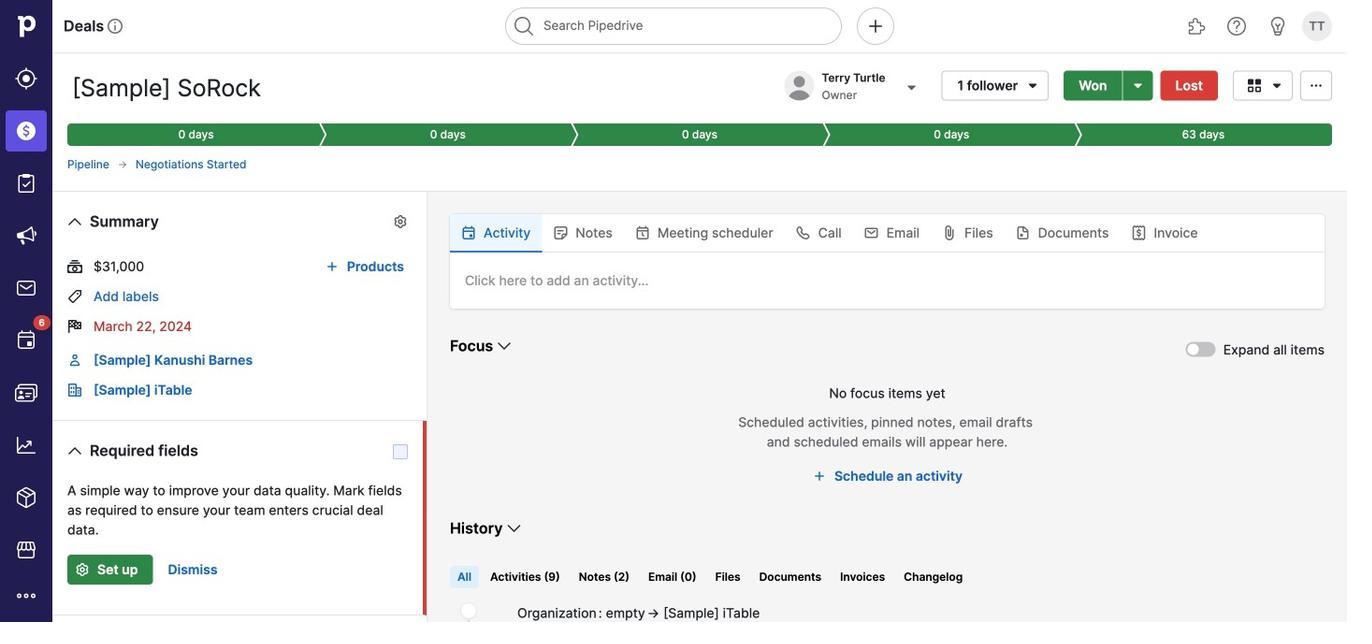 Task type: describe. For each thing, give the bounding box(es) containing it.
leads image
[[15, 67, 37, 90]]

info image
[[108, 19, 123, 34]]

sales assistant image
[[1267, 15, 1290, 37]]

options image
[[1128, 78, 1150, 93]]

quick help image
[[1226, 15, 1249, 37]]

color secondary image
[[461, 604, 476, 619]]

sales inbox image
[[15, 277, 37, 300]]

contacts image
[[15, 382, 37, 404]]

command menu image
[[865, 15, 887, 37]]

campaigns image
[[15, 225, 37, 247]]

[Sample] SoRock text field
[[67, 67, 297, 109]]

products image
[[15, 487, 37, 509]]

insights image
[[15, 434, 37, 457]]

Search Pipedrive field
[[505, 7, 842, 45]]



Task type: locate. For each thing, give the bounding box(es) containing it.
color link image
[[67, 353, 82, 368]]

marketplace image
[[15, 539, 37, 562]]

color undefined image
[[15, 329, 37, 352]]

more image
[[15, 585, 37, 607]]

menu item
[[0, 105, 52, 157]]

color primary image
[[1022, 78, 1045, 93], [1306, 78, 1328, 93], [117, 159, 128, 170], [635, 226, 650, 241], [1016, 226, 1031, 241], [67, 259, 82, 274], [321, 259, 343, 274], [67, 289, 82, 304], [493, 335, 516, 358], [64, 440, 86, 462], [809, 469, 831, 484]]

projects image
[[15, 172, 37, 195]]

color link image
[[67, 383, 82, 398]]

deals image
[[15, 120, 37, 142]]

color primary image
[[1244, 78, 1266, 93], [1266, 78, 1289, 93], [64, 211, 86, 233], [393, 214, 408, 229], [461, 226, 476, 241], [553, 226, 568, 241], [796, 226, 811, 241], [865, 226, 880, 241], [943, 226, 958, 241], [1132, 226, 1147, 241], [67, 319, 82, 334], [503, 518, 526, 540]]

home image
[[12, 12, 40, 40]]

menu
[[0, 0, 52, 622]]

transfer ownership image
[[901, 76, 923, 99]]

color primary inverted image
[[71, 563, 94, 578]]



Task type: vqa. For each thing, say whether or not it's contained in the screenshot.
the Insights icon
yes



